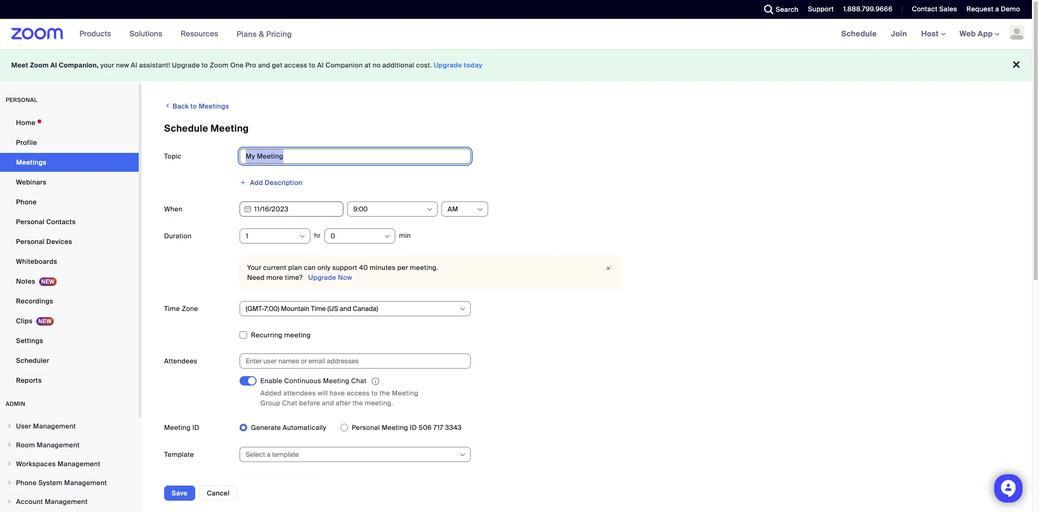 Task type: vqa. For each thing, say whether or not it's contained in the screenshot.
the 90 related to Business
no



Task type: describe. For each thing, give the bounding box(es) containing it.
personal meeting id 506 717 3343
[[352, 424, 462, 432]]

request a demo
[[967, 5, 1021, 13]]

management for workspaces management
[[58, 460, 100, 468]]

time?
[[285, 273, 303, 282]]

show options image for 0
[[384, 233, 391, 240]]

system
[[38, 479, 62, 487]]

contacts
[[46, 218, 76, 226]]

reports
[[16, 376, 42, 385]]

web
[[960, 29, 977, 39]]

demo
[[1002, 5, 1021, 13]]

personal for personal meeting id 506 717 3343
[[352, 424, 380, 432]]

meet zoom ai companion, footer
[[0, 49, 1033, 82]]

upgrade now link
[[307, 273, 352, 282]]

account management menu item
[[0, 493, 139, 511]]

meeting inside added attendees will have access to the meeting group chat before and after the meeting.
[[392, 389, 419, 398]]

automatically
[[283, 424, 327, 432]]

enable
[[261, 377, 283, 385]]

upgrade today link
[[434, 61, 483, 69]]

0
[[331, 232, 335, 240]]

profile
[[16, 138, 37, 147]]

phone system management menu item
[[0, 474, 139, 492]]

room
[[16, 441, 35, 449]]

reports link
[[0, 371, 139, 390]]

companion
[[326, 61, 363, 69]]

template
[[164, 450, 194, 459]]

personal for personal devices
[[16, 237, 45, 246]]

support
[[809, 5, 834, 13]]

meetings inside meetings link
[[16, 158, 46, 167]]

1 ai from the left
[[50, 61, 57, 69]]

additional
[[383, 61, 415, 69]]

717
[[434, 424, 444, 432]]

2 ai from the left
[[131, 61, 137, 69]]

your current plan can only support 40 minutes per meeting. need more time? upgrade now
[[247, 263, 439, 282]]

account
[[16, 498, 43, 506]]

sales
[[940, 5, 958, 13]]

host
[[922, 29, 941, 39]]

chat inside application
[[351, 377, 367, 385]]

upgrade inside your current plan can only support 40 minutes per meeting. need more time? upgrade now
[[309, 273, 336, 282]]

whiteboard
[[164, 477, 202, 486]]

whiteboards
[[16, 257, 57, 266]]

now
[[338, 273, 352, 282]]

resources button
[[181, 19, 223, 49]]

show options image for select start time text field
[[426, 206, 434, 213]]

time
[[164, 304, 180, 313]]

1 horizontal spatial the
[[380, 389, 390, 398]]

product information navigation
[[73, 19, 299, 50]]

meeting. inside your current plan can only support 40 minutes per meeting. need more time? upgrade now
[[410, 263, 439, 272]]

zone
[[182, 304, 198, 313]]

one
[[230, 61, 244, 69]]

save button
[[164, 486, 195, 501]]

app
[[979, 29, 994, 39]]

Topic text field
[[240, 149, 471, 164]]

schedule for schedule meeting
[[164, 122, 208, 135]]

contact
[[913, 5, 938, 13]]

solutions
[[130, 29, 162, 39]]

phone for phone
[[16, 198, 37, 206]]

2 vertical spatial show options image
[[459, 305, 467, 313]]

and inside "meet zoom ai companion," 'footer'
[[258, 61, 270, 69]]

to inside added attendees will have access to the meeting group chat before and after the meeting.
[[372, 389, 378, 398]]

workspaces management menu item
[[0, 455, 139, 473]]

1
[[246, 232, 249, 240]]

scheduler link
[[0, 351, 139, 370]]

search
[[776, 5, 799, 14]]

whiteboards link
[[0, 252, 139, 271]]

management up account management menu item
[[64, 479, 107, 487]]

1.888.799.9666 button up schedule link
[[844, 5, 893, 13]]

after
[[336, 399, 351, 407]]

id inside meeting id 'option group'
[[410, 424, 417, 432]]

user management
[[16, 422, 76, 430]]

0 horizontal spatial upgrade
[[172, 61, 200, 69]]

meeting id
[[164, 424, 200, 432]]

phone system management
[[16, 479, 107, 487]]

2 zoom from the left
[[210, 61, 229, 69]]

description
[[265, 178, 303, 187]]

to left companion
[[309, 61, 316, 69]]

personal contacts
[[16, 218, 76, 226]]

right image for user management
[[7, 423, 12, 429]]

added attendees will have access to the meeting group chat before and after the meeting.
[[261, 389, 419, 407]]

meetings inside back to meetings link
[[199, 102, 229, 110]]

duration
[[164, 232, 192, 240]]

and inside added attendees will have access to the meeting group chat before and after the meeting.
[[322, 399, 334, 407]]

meetings navigation
[[835, 19, 1033, 50]]

notes link
[[0, 272, 139, 291]]

clips
[[16, 317, 33, 325]]

join link
[[885, 19, 915, 49]]

right image for room management
[[7, 442, 12, 448]]

meeting inside 'option group'
[[382, 424, 408, 432]]

will
[[318, 389, 328, 398]]

user management menu item
[[0, 417, 139, 435]]

3343
[[446, 424, 462, 432]]

current
[[263, 263, 287, 272]]

show options image for select meeting template text field
[[459, 451, 467, 459]]

host button
[[922, 29, 946, 39]]

join
[[892, 29, 908, 39]]

1 id from the left
[[192, 424, 200, 432]]

admin menu menu
[[0, 417, 139, 512]]

your
[[101, 61, 114, 69]]

webinars
[[16, 178, 46, 186]]

support
[[333, 263, 358, 272]]

devices
[[46, 237, 72, 246]]

webinars link
[[0, 173, 139, 192]]

access inside "meet zoom ai companion," 'footer'
[[284, 61, 308, 69]]

attendees
[[284, 389, 316, 398]]

add description button
[[240, 176, 303, 190]]

meeting
[[284, 331, 311, 339]]

meetings link
[[0, 153, 139, 172]]

generate automatically
[[251, 424, 327, 432]]

home link
[[0, 113, 139, 132]]

cancel button
[[199, 486, 238, 501]]

companion,
[[59, 61, 99, 69]]

web app
[[960, 29, 994, 39]]

schedule link
[[835, 19, 885, 49]]

enable continuous meeting chat application
[[261, 376, 440, 387]]

phone for phone system management
[[16, 479, 37, 487]]

3 ai from the left
[[317, 61, 324, 69]]

1 vertical spatial show options image
[[299, 233, 306, 240]]

pro
[[246, 61, 257, 69]]

admin
[[6, 400, 25, 408]]



Task type: locate. For each thing, give the bounding box(es) containing it.
have
[[330, 389, 345, 398]]

show options image left am
[[426, 206, 434, 213]]

1 horizontal spatial zoom
[[210, 61, 229, 69]]

products button
[[80, 19, 115, 49]]

can
[[304, 263, 316, 272]]

new
[[116, 61, 129, 69]]

upgrade down product information navigation
[[172, 61, 200, 69]]

continuous
[[284, 377, 321, 385]]

select meeting template text field
[[246, 448, 459, 462]]

1.888.799.9666 button
[[837, 0, 896, 19], [844, 5, 893, 13]]

When text field
[[240, 202, 344, 217]]

management up "room management" at bottom left
[[33, 422, 76, 430]]

right image inside user management menu item
[[7, 423, 12, 429]]

meeting id option group
[[240, 420, 1010, 435]]

0 horizontal spatial meeting.
[[365, 399, 393, 407]]

2 right image from the top
[[7, 442, 12, 448]]

40
[[359, 263, 368, 272]]

and left get
[[258, 61, 270, 69]]

the down learn more about enable continuous meeting chat icon
[[380, 389, 390, 398]]

2 horizontal spatial ai
[[317, 61, 324, 69]]

web app button
[[960, 29, 1000, 39]]

upgrade right cost.
[[434, 61, 462, 69]]

1 horizontal spatial and
[[322, 399, 334, 407]]

0 vertical spatial access
[[284, 61, 308, 69]]

recurring meeting
[[251, 331, 311, 339]]

meeting inside application
[[323, 377, 350, 385]]

1 vertical spatial meeting.
[[365, 399, 393, 407]]

banner
[[0, 19, 1033, 50]]

management inside menu item
[[33, 422, 76, 430]]

1 horizontal spatial access
[[347, 389, 370, 398]]

hr
[[314, 231, 321, 240]]

meet
[[11, 61, 28, 69]]

1 vertical spatial schedule
[[164, 122, 208, 135]]

the
[[380, 389, 390, 398], [353, 399, 363, 407]]

personal inside meeting id 'option group'
[[352, 424, 380, 432]]

meeting
[[211, 122, 249, 135], [323, 377, 350, 385], [392, 389, 419, 398], [164, 424, 191, 432], [382, 424, 408, 432]]

right image for phone system management
[[7, 480, 12, 486]]

right image for workspaces management
[[7, 461, 12, 467]]

1 horizontal spatial upgrade
[[309, 273, 336, 282]]

zoom left 'one'
[[210, 61, 229, 69]]

workspaces management
[[16, 460, 100, 468]]

your
[[247, 263, 262, 272]]

today
[[464, 61, 483, 69]]

ai left companion,
[[50, 61, 57, 69]]

meeting. inside added attendees will have access to the meeting group chat before and after the meeting.
[[365, 399, 393, 407]]

1 horizontal spatial id
[[410, 424, 417, 432]]

at
[[365, 61, 371, 69]]

added
[[261, 389, 282, 398]]

contact sales
[[913, 5, 958, 13]]

room management
[[16, 441, 80, 449]]

back to meetings
[[171, 102, 229, 110]]

2 horizontal spatial upgrade
[[434, 61, 462, 69]]

1 zoom from the left
[[30, 61, 49, 69]]

2 horizontal spatial show options image
[[459, 451, 467, 459]]

0 horizontal spatial access
[[284, 61, 308, 69]]

0 horizontal spatial id
[[192, 424, 200, 432]]

right image
[[7, 499, 12, 505]]

0 horizontal spatial the
[[353, 399, 363, 407]]

right image left workspaces at left
[[7, 461, 12, 467]]

a
[[996, 5, 1000, 13]]

0 horizontal spatial schedule
[[164, 122, 208, 135]]

0 vertical spatial show options image
[[477, 206, 484, 213]]

profile link
[[0, 133, 139, 152]]

&
[[259, 29, 264, 39]]

settings link
[[0, 331, 139, 350]]

zoom
[[30, 61, 49, 69], [210, 61, 229, 69]]

show options image
[[477, 206, 484, 213], [384, 233, 391, 240], [459, 305, 467, 313]]

add description
[[250, 178, 303, 187]]

recordings
[[16, 297, 53, 305]]

0 vertical spatial meetings
[[199, 102, 229, 110]]

right image up right image
[[7, 480, 12, 486]]

0 vertical spatial the
[[380, 389, 390, 398]]

phone down webinars
[[16, 198, 37, 206]]

1.888.799.9666 button up 'join'
[[837, 0, 896, 19]]

clips link
[[0, 312, 139, 330]]

ai
[[50, 61, 57, 69], [131, 61, 137, 69], [317, 61, 324, 69]]

1 horizontal spatial show options image
[[426, 206, 434, 213]]

0 horizontal spatial meetings
[[16, 158, 46, 167]]

phone link
[[0, 193, 139, 211]]

meeting. right per
[[410, 263, 439, 272]]

1 vertical spatial phone
[[16, 479, 37, 487]]

0 horizontal spatial show options image
[[299, 233, 306, 240]]

products
[[80, 29, 111, 39]]

resources
[[181, 29, 218, 39]]

3 right image from the top
[[7, 461, 12, 467]]

2 phone from the top
[[16, 479, 37, 487]]

0 vertical spatial chat
[[351, 377, 367, 385]]

0 vertical spatial and
[[258, 61, 270, 69]]

add image
[[240, 179, 246, 186]]

management down room management menu item
[[58, 460, 100, 468]]

no
[[373, 61, 381, 69]]

access down enable continuous meeting chat application in the bottom left of the page
[[347, 389, 370, 398]]

schedule for schedule
[[842, 29, 878, 39]]

management
[[33, 422, 76, 430], [37, 441, 80, 449], [58, 460, 100, 468], [64, 479, 107, 487], [45, 498, 88, 506]]

1 vertical spatial and
[[322, 399, 334, 407]]

meeting down back to meetings
[[211, 122, 249, 135]]

1 right image from the top
[[7, 423, 12, 429]]

banner containing products
[[0, 19, 1033, 50]]

learn more about enable continuous meeting chat image
[[369, 377, 382, 386]]

more
[[267, 273, 283, 282]]

meet zoom ai companion, your new ai assistant! upgrade to zoom one pro and get access to ai companion at no additional cost. upgrade today
[[11, 61, 483, 69]]

the right after
[[353, 399, 363, 407]]

ai right 'new'
[[131, 61, 137, 69]]

save
[[172, 489, 188, 498]]

account management
[[16, 498, 88, 506]]

schedule inside "meetings" navigation
[[842, 29, 878, 39]]

meeting up have
[[323, 377, 350, 385]]

generate
[[251, 424, 281, 432]]

0 horizontal spatial show options image
[[384, 233, 391, 240]]

right image
[[7, 423, 12, 429], [7, 442, 12, 448], [7, 461, 12, 467], [7, 480, 12, 486]]

min
[[399, 231, 411, 240]]

management for room management
[[37, 441, 80, 449]]

pricing
[[266, 29, 292, 39]]

upgrade down "only"
[[309, 273, 336, 282]]

zoom logo image
[[11, 28, 63, 40]]

personal for personal contacts
[[16, 218, 45, 226]]

plans
[[237, 29, 257, 39]]

1 vertical spatial show options image
[[384, 233, 391, 240]]

search button
[[757, 0, 802, 19]]

plans & pricing
[[237, 29, 292, 39]]

0 horizontal spatial zoom
[[30, 61, 49, 69]]

2 id from the left
[[410, 424, 417, 432]]

show options image
[[426, 206, 434, 213], [299, 233, 306, 240], [459, 451, 467, 459]]

access right get
[[284, 61, 308, 69]]

management down phone system management menu item
[[45, 498, 88, 506]]

assistant!
[[139, 61, 170, 69]]

phone inside menu item
[[16, 479, 37, 487]]

meeting up the template
[[164, 424, 191, 432]]

to
[[202, 61, 208, 69], [309, 61, 316, 69], [191, 102, 197, 110], [372, 389, 378, 398]]

personal menu menu
[[0, 113, 139, 391]]

access inside added attendees will have access to the meeting group chat before and after the meeting.
[[347, 389, 370, 398]]

schedule down the 1.888.799.9666
[[842, 29, 878, 39]]

phone inside personal menu menu
[[16, 198, 37, 206]]

personal up select meeting template text field
[[352, 424, 380, 432]]

close image
[[603, 264, 615, 273]]

Persistent Chat, enter email address,Enter user names or email addresses text field
[[246, 354, 456, 368]]

and down will
[[322, 399, 334, 407]]

recordings link
[[0, 292, 139, 311]]

room management menu item
[[0, 436, 139, 454]]

per
[[398, 263, 408, 272]]

meeting.
[[410, 263, 439, 272], [365, 399, 393, 407]]

1 horizontal spatial meeting.
[[410, 263, 439, 272]]

personal
[[6, 96, 38, 104]]

1 horizontal spatial schedule
[[842, 29, 878, 39]]

select time zone text field
[[246, 302, 459, 316]]

0 vertical spatial meeting.
[[410, 263, 439, 272]]

personal contacts link
[[0, 212, 139, 231]]

am button
[[448, 202, 476, 216]]

back to meetings link
[[164, 98, 229, 114]]

right image inside workspaces management menu item
[[7, 461, 12, 467]]

to right back
[[191, 102, 197, 110]]

enable continuous meeting chat
[[261, 377, 367, 385]]

1 vertical spatial personal
[[16, 237, 45, 246]]

meetings up schedule meeting
[[199, 102, 229, 110]]

chat down "attendees"
[[282, 399, 298, 407]]

1 vertical spatial access
[[347, 389, 370, 398]]

am
[[448, 205, 459, 213]]

personal up whiteboards
[[16, 237, 45, 246]]

id up the template
[[192, 424, 200, 432]]

workspaces
[[16, 460, 56, 468]]

settings
[[16, 337, 43, 345]]

add
[[250, 178, 263, 187]]

get
[[272, 61, 283, 69]]

schedule down back
[[164, 122, 208, 135]]

0 vertical spatial phone
[[16, 198, 37, 206]]

time zone
[[164, 304, 198, 313]]

management inside menu item
[[37, 441, 80, 449]]

chat left learn more about enable continuous meeting chat icon
[[351, 377, 367, 385]]

user
[[16, 422, 31, 430]]

phone up account on the left
[[16, 479, 37, 487]]

meeting left 506
[[382, 424, 408, 432]]

zoom right meet
[[30, 61, 49, 69]]

personal
[[16, 218, 45, 226], [16, 237, 45, 246], [352, 424, 380, 432]]

meeting up personal meeting id 506 717 3343
[[392, 389, 419, 398]]

0 vertical spatial personal
[[16, 218, 45, 226]]

0 horizontal spatial ai
[[50, 61, 57, 69]]

scheduler
[[16, 356, 49, 365]]

show options image down 3343
[[459, 451, 467, 459]]

to down learn more about enable continuous meeting chat icon
[[372, 389, 378, 398]]

personal up personal devices
[[16, 218, 45, 226]]

home
[[16, 118, 36, 127]]

1 horizontal spatial ai
[[131, 61, 137, 69]]

to down resources dropdown button
[[202, 61, 208, 69]]

management up workspaces management
[[37, 441, 80, 449]]

2 vertical spatial show options image
[[459, 451, 467, 459]]

personal devices link
[[0, 232, 139, 251]]

0 vertical spatial schedule
[[842, 29, 878, 39]]

0 horizontal spatial and
[[258, 61, 270, 69]]

right image left user
[[7, 423, 12, 429]]

0 horizontal spatial chat
[[282, 399, 298, 407]]

select start time text field
[[354, 202, 426, 216]]

1 horizontal spatial chat
[[351, 377, 367, 385]]

meetings up webinars
[[16, 158, 46, 167]]

ai left companion
[[317, 61, 324, 69]]

right image inside phone system management menu item
[[7, 480, 12, 486]]

show options image left hr
[[299, 233, 306, 240]]

1 vertical spatial meetings
[[16, 158, 46, 167]]

2 horizontal spatial show options image
[[477, 206, 484, 213]]

2 vertical spatial personal
[[352, 424, 380, 432]]

back
[[173, 102, 189, 110]]

id left 506
[[410, 424, 417, 432]]

when
[[164, 205, 183, 213]]

right image left room at the left bottom of page
[[7, 442, 12, 448]]

and
[[258, 61, 270, 69], [322, 399, 334, 407]]

meeting. down learn more about enable continuous meeting chat icon
[[365, 399, 393, 407]]

notes
[[16, 277, 35, 286]]

right image inside room management menu item
[[7, 442, 12, 448]]

1 horizontal spatial show options image
[[459, 305, 467, 313]]

1 vertical spatial chat
[[282, 399, 298, 407]]

access
[[284, 61, 308, 69], [347, 389, 370, 398]]

1 vertical spatial the
[[353, 399, 363, 407]]

management for account management
[[45, 498, 88, 506]]

profile picture image
[[1010, 25, 1025, 40]]

contact sales link
[[906, 0, 960, 19], [913, 5, 958, 13]]

management for user management
[[33, 422, 76, 430]]

chat
[[351, 377, 367, 385], [282, 399, 298, 407]]

1 horizontal spatial meetings
[[199, 102, 229, 110]]

show options image for am
[[477, 206, 484, 213]]

chat inside added attendees will have access to the meeting group chat before and after the meeting.
[[282, 399, 298, 407]]

4 right image from the top
[[7, 480, 12, 486]]

1.888.799.9666
[[844, 5, 893, 13]]

0 vertical spatial show options image
[[426, 206, 434, 213]]

left image
[[164, 101, 171, 110]]

1 phone from the top
[[16, 198, 37, 206]]



